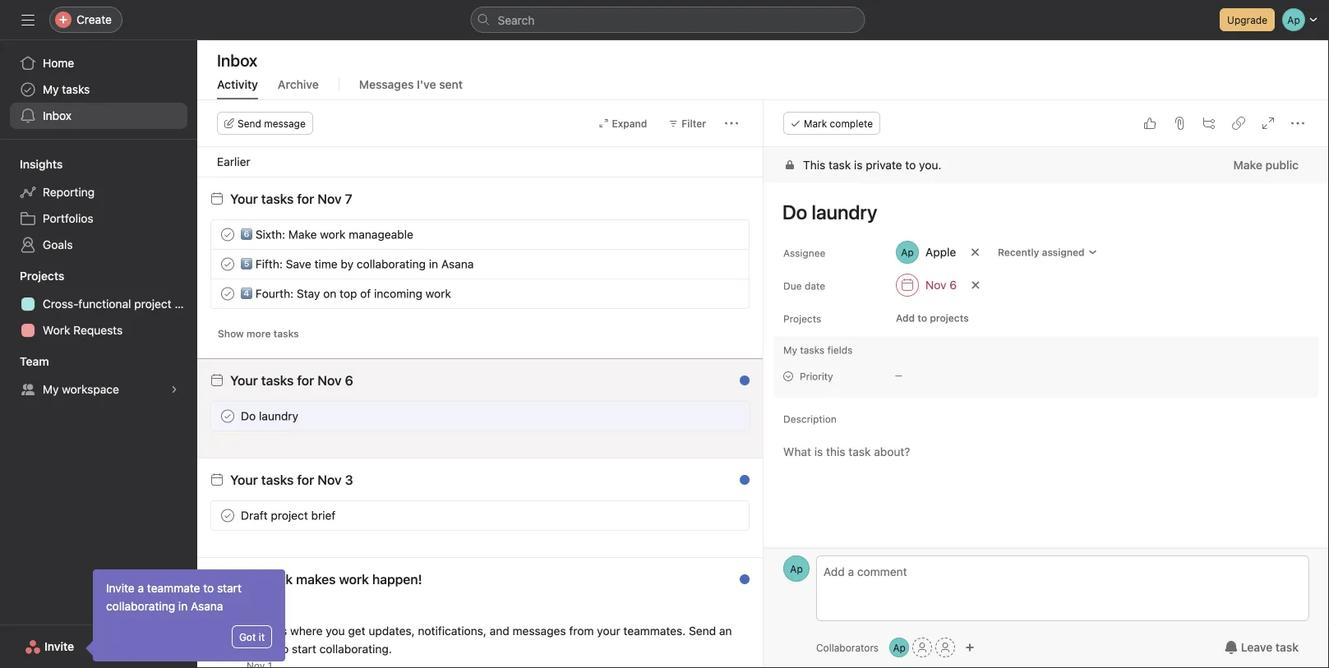 Task type: locate. For each thing, give the bounding box(es) containing it.
1 horizontal spatial make
[[1233, 158, 1262, 172]]

is right the it
[[279, 624, 287, 638]]

1 vertical spatial invite
[[44, 640, 74, 653]]

1 horizontal spatial task
[[1276, 641, 1299, 654]]

1 mark complete checkbox from the top
[[218, 254, 238, 274]]

start inside the invite a teammate to start collaborating in asana got it
[[217, 582, 242, 595]]

cross-
[[43, 297, 78, 311]]

0 vertical spatial mark complete checkbox
[[218, 254, 238, 274]]

0 vertical spatial ap button
[[783, 556, 810, 582]]

0 horizontal spatial project
[[134, 297, 172, 311]]

for
[[297, 191, 314, 207], [297, 373, 314, 388], [297, 472, 314, 488]]

earlier
[[217, 155, 250, 169]]

1 vertical spatial 6
[[345, 373, 353, 388]]

inbox up invite
[[247, 624, 275, 638]]

0 horizontal spatial projects
[[20, 269, 64, 283]]

0 horizontal spatial is
[[279, 624, 287, 638]]

collaborating for save
[[357, 257, 426, 271]]

1 mark complete image from the top
[[218, 284, 238, 304]]

1 horizontal spatial 6
[[950, 278, 957, 292]]

for for 7
[[297, 191, 314, 207]]

activity
[[217, 78, 258, 91]]

0 horizontal spatial make
[[288, 228, 317, 241]]

expand button
[[591, 112, 655, 135]]

1 vertical spatial ap
[[893, 642, 906, 653]]

3 for from the top
[[297, 472, 314, 488]]

1 horizontal spatial ap button
[[889, 638, 909, 658]]

Mark complete checkbox
[[218, 254, 238, 274], [218, 406, 238, 426]]

project
[[134, 297, 172, 311], [271, 509, 308, 522]]

0 vertical spatial mark complete image
[[218, 284, 238, 304]]

2 vertical spatial mark complete checkbox
[[218, 506, 238, 526]]

1 horizontal spatial is
[[854, 158, 863, 172]]

5️⃣ fifth: save time by collaborating in asana link
[[241, 257, 474, 271]]

it
[[259, 631, 265, 643]]

1 vertical spatial in
[[178, 600, 188, 613]]

for up draft project brief link
[[297, 472, 314, 488]]

make inside button
[[1233, 158, 1262, 172]]

my inside main content
[[783, 344, 797, 356]]

main content containing this task is private to you.
[[764, 147, 1329, 668]]

mark complete checkbox left draft at bottom left
[[218, 506, 238, 526]]

tasks up priority
[[800, 344, 825, 356]]

1 horizontal spatial start
[[292, 642, 316, 656]]

my inside teams element
[[43, 383, 59, 396]]

1 horizontal spatial asana
[[441, 257, 474, 271]]

functional
[[78, 297, 131, 311]]

time
[[314, 257, 338, 271]]

1 vertical spatial send
[[689, 624, 716, 638]]

main content
[[764, 147, 1329, 668]]

my tasks fields
[[783, 344, 853, 356]]

for up 6️⃣ sixth: make work manageable link
[[297, 191, 314, 207]]

my for my tasks
[[43, 83, 59, 96]]

1 horizontal spatial project
[[271, 509, 308, 522]]

my inside 'link'
[[43, 83, 59, 96]]

1 vertical spatial archive notification image
[[732, 478, 745, 491]]

your tasks for nov 7 link
[[230, 191, 352, 207]]

Task Name text field
[[772, 193, 1309, 231]]

1 vertical spatial mark complete image
[[218, 254, 238, 274]]

tasks right more
[[274, 328, 299, 339]]

6️⃣ sixth: make work manageable link
[[241, 228, 413, 241]]

to inside yeti inbox is where you get updates, notifications, and messages from your teammates. send an invite to start collaborating.
[[278, 642, 289, 656]]

your up do
[[230, 373, 258, 388]]

ap for the leftmost ap button
[[790, 563, 803, 575]]

tasks up sixth: at the top
[[261, 191, 294, 207]]

mark complete image for draft project brief
[[218, 506, 238, 526]]

inbox
[[217, 50, 257, 69], [43, 109, 72, 122], [247, 624, 275, 638]]

mark complete image left "5️⃣"
[[218, 254, 238, 274]]

0 vertical spatial task
[[829, 158, 851, 172]]

leave
[[1241, 641, 1273, 654]]

you
[[326, 624, 345, 638]]

assignee
[[783, 247, 826, 259]]

start up got
[[217, 582, 242, 595]]

projects inside main content
[[783, 313, 821, 325]]

mark complete image left "6️⃣"
[[218, 225, 238, 245]]

task
[[829, 158, 851, 172], [1276, 641, 1299, 654]]

task for leave
[[1276, 641, 1299, 654]]

2 mark complete checkbox from the top
[[218, 406, 238, 426]]

hide sidebar image
[[21, 13, 35, 26]]

work right makes
[[339, 572, 369, 587]]

1 vertical spatial task
[[1276, 641, 1299, 654]]

ap button right collaborators
[[889, 638, 909, 658]]

0 vertical spatial make
[[1233, 158, 1262, 172]]

expand
[[612, 118, 647, 129]]

task right this
[[829, 158, 851, 172]]

your up draft at bottom left
[[230, 472, 258, 488]]

apple button
[[889, 238, 964, 267]]

happen!
[[372, 572, 422, 587]]

team
[[20, 355, 49, 368]]

your up "6️⃣"
[[230, 191, 258, 207]]

clear due date image
[[971, 280, 981, 290]]

tasks up laundry
[[261, 373, 294, 388]]

1 horizontal spatial in
[[429, 257, 438, 271]]

on
[[323, 287, 336, 300]]

yeti
[[247, 603, 267, 616]]

projects element
[[0, 261, 197, 347]]

mark complete checkbox left do
[[218, 406, 238, 426]]

1 your from the top
[[230, 191, 258, 207]]

1 vertical spatial your
[[230, 373, 258, 388]]

public
[[1265, 158, 1299, 172]]

due
[[783, 280, 802, 292]]

in inside the invite a teammate to start collaborating in asana got it
[[178, 600, 188, 613]]

6️⃣ sixth: make work manageable
[[241, 228, 413, 241]]

3 mark complete checkbox from the top
[[218, 506, 238, 526]]

my down home
[[43, 83, 59, 96]]

2 mark complete image from the top
[[218, 406, 238, 426]]

is inside yeti inbox is where you get updates, notifications, and messages from your teammates. send an invite to start collaborating.
[[279, 624, 287, 638]]

tasks inside main content
[[800, 344, 825, 356]]

2 for from the top
[[297, 373, 314, 388]]

show more tasks button
[[210, 322, 306, 345]]

mark complete checkbox for 4️⃣ fourth: stay on top of incoming work
[[218, 284, 238, 304]]

is inside do laundry dialog
[[854, 158, 863, 172]]

inbox inside yeti inbox is where you get updates, notifications, and messages from your teammates. send an invite to start collaborating.
[[247, 624, 275, 638]]

2 vertical spatial for
[[297, 472, 314, 488]]

invite inside button
[[44, 640, 74, 653]]

my tasks link
[[10, 76, 187, 103]]

3 your from the top
[[230, 472, 258, 488]]

0 horizontal spatial asana
[[191, 600, 223, 613]]

tasks for your tasks for nov 3
[[261, 472, 294, 488]]

1 vertical spatial make
[[288, 228, 317, 241]]

0 horizontal spatial in
[[178, 600, 188, 613]]

inbox down the my tasks on the left of page
[[43, 109, 72, 122]]

ap button
[[783, 556, 810, 582], [889, 638, 909, 658]]

do laundry link
[[241, 409, 298, 423]]

task right leave
[[1276, 641, 1299, 654]]

0 vertical spatial inbox
[[217, 50, 257, 69]]

2 vertical spatial my
[[43, 383, 59, 396]]

2 vertical spatial your
[[230, 472, 258, 488]]

archive notification image
[[732, 378, 745, 391], [732, 478, 745, 491]]

to right add
[[918, 312, 927, 324]]

make
[[1233, 158, 1262, 172], [288, 228, 317, 241]]

1 mark complete checkbox from the top
[[218, 225, 238, 245]]

ap button right archive notification image
[[783, 556, 810, 582]]

filter
[[682, 118, 706, 129]]

mark complete image for 4️⃣ fourth: stay on top of incoming work
[[218, 284, 238, 304]]

insights element
[[0, 150, 197, 261]]

1 vertical spatial my
[[783, 344, 797, 356]]

2 vertical spatial work
[[339, 572, 369, 587]]

invite for invite
[[44, 640, 74, 653]]

make up 'save' at the left top of the page
[[288, 228, 317, 241]]

remove assignee image
[[970, 247, 980, 257]]

task inside button
[[1276, 641, 1299, 654]]

mark complete image left '4️⃣'
[[218, 284, 238, 304]]

2 vertical spatial inbox
[[247, 624, 275, 638]]

global element
[[0, 40, 197, 139]]

my workspace
[[43, 383, 119, 396]]

send message button
[[217, 112, 313, 135]]

my left fields at right bottom
[[783, 344, 797, 356]]

home link
[[10, 50, 187, 76]]

1 horizontal spatial projects
[[783, 313, 821, 325]]

recently
[[998, 247, 1039, 258]]

mark complete checkbox for do laundry
[[218, 406, 238, 426]]

my down team on the left bottom of page
[[43, 383, 59, 396]]

invite a teammate to start collaborating in asana got it
[[106, 582, 265, 643]]

sixth:
[[255, 228, 285, 241]]

1 vertical spatial collaborating
[[106, 600, 175, 613]]

yeti inbox is where you get updates, notifications, and messages from your teammates. send an invite to start collaborating.
[[247, 603, 735, 656]]

tasks for my tasks
[[62, 83, 90, 96]]

1 vertical spatial projects
[[783, 313, 821, 325]]

1 vertical spatial ap button
[[889, 638, 909, 658]]

notifications,
[[418, 624, 487, 638]]

from
[[569, 624, 594, 638]]

teams element
[[0, 347, 197, 406]]

invite
[[106, 582, 135, 595], [44, 640, 74, 653]]

send message
[[238, 118, 306, 129]]

1 vertical spatial asana
[[191, 600, 223, 613]]

mark complete image
[[218, 225, 238, 245], [218, 254, 238, 274]]

project left brief
[[271, 509, 308, 522]]

got it button
[[232, 626, 272, 649]]

0 vertical spatial archive notification image
[[732, 378, 745, 391]]

is left private
[[854, 158, 863, 172]]

1 horizontal spatial send
[[689, 624, 716, 638]]

for up laundry
[[297, 373, 314, 388]]

send left the 'an'
[[689, 624, 716, 638]]

archive notification image
[[732, 577, 745, 590]]

0 vertical spatial my
[[43, 83, 59, 96]]

leave task
[[1241, 641, 1299, 654]]

tasks for my tasks fields
[[800, 344, 825, 356]]

0 horizontal spatial 6
[[345, 373, 353, 388]]

1 archive notification image from the top
[[732, 378, 745, 391]]

nov inside the 'nov 6' dropdown button
[[926, 278, 947, 292]]

do laundry dialog
[[764, 100, 1329, 668]]

projects up cross-
[[20, 269, 64, 283]]

mark complete checkbox left '4️⃣'
[[218, 284, 238, 304]]

fifth:
[[255, 257, 283, 271]]

tasks down home
[[62, 83, 90, 96]]

to
[[905, 158, 916, 172], [918, 312, 927, 324], [203, 582, 214, 595], [278, 642, 289, 656]]

collaborating up "incoming"
[[357, 257, 426, 271]]

1 horizontal spatial ap
[[893, 642, 906, 653]]

send inside yeti inbox is where you get updates, notifications, and messages from your teammates. send an invite to start collaborating.
[[689, 624, 716, 638]]

and
[[490, 624, 509, 638]]

— button
[[889, 364, 987, 387]]

0 vertical spatial is
[[854, 158, 863, 172]]

invite a teammate to start collaborating in asana tooltip
[[88, 570, 285, 662]]

0 horizontal spatial ap
[[790, 563, 803, 575]]

projects down the due date
[[783, 313, 821, 325]]

0 vertical spatial start
[[217, 582, 242, 595]]

a
[[138, 582, 144, 595]]

inbox up activity
[[217, 50, 257, 69]]

assigned
[[1042, 247, 1085, 258]]

draft project brief link
[[241, 509, 336, 522]]

1 vertical spatial for
[[297, 373, 314, 388]]

0 vertical spatial work
[[320, 228, 346, 241]]

i've
[[417, 78, 436, 91]]

project left "plan"
[[134, 297, 172, 311]]

2 vertical spatial mark complete image
[[218, 506, 238, 526]]

1 vertical spatial mark complete image
[[218, 406, 238, 426]]

2 mark complete checkbox from the top
[[218, 284, 238, 304]]

make left public
[[1233, 158, 1262, 172]]

mark complete image
[[218, 284, 238, 304], [218, 406, 238, 426], [218, 506, 238, 526]]

1 vertical spatial is
[[279, 624, 287, 638]]

of
[[360, 287, 371, 300]]

1 vertical spatial inbox
[[43, 109, 72, 122]]

0 vertical spatial for
[[297, 191, 314, 207]]

nov 6
[[926, 278, 957, 292]]

0 vertical spatial mark complete image
[[218, 225, 238, 245]]

mark complete checkbox left "5️⃣"
[[218, 254, 238, 274]]

full screen image
[[1262, 117, 1275, 130]]

0 vertical spatial asana
[[441, 257, 474, 271]]

0 horizontal spatial start
[[217, 582, 242, 595]]

1 vertical spatial project
[[271, 509, 308, 522]]

work right "incoming"
[[426, 287, 451, 300]]

0 vertical spatial project
[[134, 297, 172, 311]]

my
[[43, 83, 59, 96], [783, 344, 797, 356], [43, 383, 59, 396]]

0 horizontal spatial collaborating
[[106, 600, 175, 613]]

fourth:
[[255, 287, 294, 300]]

mark complete image for 5️⃣ fifth: save time by collaborating in asana
[[218, 254, 238, 274]]

1 mark complete image from the top
[[218, 225, 238, 245]]

portfolios link
[[10, 205, 187, 232]]

2 mark complete image from the top
[[218, 254, 238, 274]]

leave task button
[[1214, 633, 1309, 663]]

0 vertical spatial send
[[238, 118, 261, 129]]

do
[[241, 409, 256, 423]]

where
[[290, 624, 323, 638]]

2 archive notification image from the top
[[732, 478, 745, 491]]

start down where
[[292, 642, 316, 656]]

0 horizontal spatial invite
[[44, 640, 74, 653]]

3 mark complete image from the top
[[218, 506, 238, 526]]

in for by
[[429, 257, 438, 271]]

collaborating.
[[319, 642, 392, 656]]

add to projects
[[896, 312, 969, 324]]

asana inside the invite a teammate to start collaborating in asana got it
[[191, 600, 223, 613]]

invite inside the invite a teammate to start collaborating in asana got it
[[106, 582, 135, 595]]

0 vertical spatial your
[[230, 191, 258, 207]]

add subtask image
[[1203, 117, 1216, 130]]

complete
[[830, 118, 873, 129]]

6
[[950, 278, 957, 292], [345, 373, 353, 388]]

more
[[247, 328, 271, 339]]

0 horizontal spatial send
[[238, 118, 261, 129]]

filter button
[[661, 112, 713, 135]]

mark complete image left do
[[218, 406, 238, 426]]

1 for from the top
[[297, 191, 314, 207]]

asana
[[441, 257, 474, 271], [191, 600, 223, 613]]

teamwork makes work happen!
[[230, 572, 422, 587]]

0 horizontal spatial task
[[829, 158, 851, 172]]

0 vertical spatial collaborating
[[357, 257, 426, 271]]

1 horizontal spatial invite
[[106, 582, 135, 595]]

to right invite
[[278, 642, 289, 656]]

tasks up draft project brief
[[261, 472, 294, 488]]

tasks inside 'link'
[[62, 83, 90, 96]]

priority
[[800, 371, 833, 382]]

1 vertical spatial mark complete checkbox
[[218, 406, 238, 426]]

5️⃣ fifth: save time by collaborating in asana
[[241, 257, 474, 271]]

send left message
[[238, 118, 261, 129]]

to right teammate
[[203, 582, 214, 595]]

asana for 5️⃣ fifth: save time by collaborating in asana
[[441, 257, 474, 271]]

work
[[320, 228, 346, 241], [426, 287, 451, 300], [339, 572, 369, 587]]

6️⃣
[[241, 228, 252, 241]]

0 vertical spatial mark complete checkbox
[[218, 225, 238, 245]]

0 vertical spatial 6
[[950, 278, 957, 292]]

0 vertical spatial invite
[[106, 582, 135, 595]]

1 vertical spatial mark complete checkbox
[[218, 284, 238, 304]]

0 vertical spatial projects
[[20, 269, 64, 283]]

0 vertical spatial in
[[429, 257, 438, 271]]

messages
[[359, 78, 414, 91]]

0 vertical spatial ap
[[790, 563, 803, 575]]

start inside yeti inbox is where you get updates, notifications, and messages from your teammates. send an invite to start collaborating.
[[292, 642, 316, 656]]

1 vertical spatial start
[[292, 642, 316, 656]]

mark complete checkbox left "6️⃣"
[[218, 225, 238, 245]]

laundry
[[259, 409, 298, 423]]

Mark complete checkbox
[[218, 225, 238, 245], [218, 284, 238, 304], [218, 506, 238, 526]]

collaborating inside the invite a teammate to start collaborating in asana got it
[[106, 600, 175, 613]]

collaborating down a
[[106, 600, 175, 613]]

2 your from the top
[[230, 373, 258, 388]]

mark complete image left draft at bottom left
[[218, 506, 238, 526]]

work up time
[[320, 228, 346, 241]]

1 horizontal spatial collaborating
[[357, 257, 426, 271]]

projects inside projects dropdown button
[[20, 269, 64, 283]]



Task type: vqa. For each thing, say whether or not it's contained in the screenshot.
Stay
yes



Task type: describe. For each thing, give the bounding box(es) containing it.
archive link
[[278, 78, 319, 99]]

this task is private to you.
[[803, 158, 942, 172]]

teamwork
[[230, 572, 293, 587]]

task for this
[[829, 158, 851, 172]]

requests
[[73, 323, 123, 337]]

for for 3
[[297, 472, 314, 488]]

goals link
[[10, 232, 187, 258]]

Search tasks, projects, and more text field
[[471, 7, 865, 33]]

your tasks for nov 7
[[230, 191, 352, 207]]

upgrade
[[1227, 14, 1267, 25]]

more actions image
[[725, 117, 738, 130]]

your tasks for nov 6
[[230, 373, 353, 388]]

ap for the bottommost ap button
[[893, 642, 906, 653]]

mark complete button
[[783, 112, 880, 135]]

see details, my workspace image
[[169, 385, 179, 395]]

to left the 'you.'
[[905, 158, 916, 172]]

0 likes. click to like this task image
[[1143, 117, 1157, 130]]

nov for 3
[[318, 472, 342, 488]]

show more tasks
[[218, 328, 299, 339]]

apple
[[926, 245, 956, 259]]

tasks inside button
[[274, 328, 299, 339]]

due date
[[783, 280, 825, 292]]

mark complete checkbox for draft project brief
[[218, 506, 238, 526]]

projects
[[930, 312, 969, 324]]

6 inside dropdown button
[[950, 278, 957, 292]]

0 horizontal spatial ap button
[[783, 556, 810, 582]]

top
[[340, 287, 357, 300]]

work requests link
[[10, 317, 187, 344]]

home
[[43, 56, 74, 70]]

my for my workspace
[[43, 383, 59, 396]]

your
[[597, 624, 620, 638]]

your tasks for nov 3
[[230, 472, 353, 488]]

updates,
[[369, 624, 415, 638]]

inbox inside global element
[[43, 109, 72, 122]]

private
[[866, 158, 902, 172]]

nov for 6
[[318, 373, 342, 388]]

show
[[218, 328, 244, 339]]

7
[[345, 191, 352, 207]]

collaborators
[[816, 642, 879, 653]]

is for private
[[854, 158, 863, 172]]

inbox link
[[10, 103, 187, 129]]

cross-functional project plan link
[[10, 291, 197, 317]]

create
[[76, 13, 112, 26]]

project inside cross-functional project plan link
[[134, 297, 172, 311]]

stay
[[297, 287, 320, 300]]

sent
[[439, 78, 463, 91]]

your for your tasks for nov 7
[[230, 191, 258, 207]]

your for your tasks for nov 3
[[230, 472, 258, 488]]

1 vertical spatial work
[[426, 287, 451, 300]]

is for where
[[279, 624, 287, 638]]

draft project brief
[[241, 509, 336, 522]]

teammate
[[147, 582, 200, 595]]

messages i've sent link
[[359, 78, 463, 99]]

teamwork makes work happen! link
[[230, 572, 422, 587]]

fields
[[827, 344, 853, 356]]

0 comments image
[[724, 287, 737, 300]]

reporting link
[[10, 179, 187, 205]]

add
[[896, 312, 915, 324]]

mark complete image for 6️⃣ sixth: make work manageable
[[218, 225, 238, 245]]

you.
[[919, 158, 942, 172]]

asana for invite a teammate to start collaborating in asana got it
[[191, 600, 223, 613]]

4️⃣ fourth: stay on top of incoming work
[[241, 287, 451, 300]]

create button
[[49, 7, 122, 33]]

invite button
[[14, 632, 85, 662]]

brief
[[311, 509, 336, 522]]

mark complete image for do laundry
[[218, 406, 238, 426]]

mark
[[804, 118, 827, 129]]

messages
[[513, 624, 566, 638]]

save
[[286, 257, 311, 271]]

attachments: add a file to this task, do laundry image
[[1173, 117, 1186, 130]]

plan
[[175, 297, 197, 311]]

nov 6 button
[[889, 270, 964, 300]]

collaborating for teammate
[[106, 600, 175, 613]]

nov for 7
[[318, 191, 342, 207]]

do laundry
[[241, 409, 298, 423]]

messages i've sent
[[359, 78, 463, 91]]

copy task link image
[[1232, 117, 1245, 130]]

invite
[[247, 642, 275, 656]]

work
[[43, 323, 70, 337]]

archive
[[278, 78, 319, 91]]

draft
[[241, 509, 268, 522]]

cross-functional project plan
[[43, 297, 197, 311]]

send inside button
[[238, 118, 261, 129]]

my workspace link
[[10, 376, 187, 403]]

manageable
[[349, 228, 413, 241]]

to inside the invite a teammate to start collaborating in asana got it
[[203, 582, 214, 595]]

makes
[[296, 572, 336, 587]]

got
[[239, 631, 256, 643]]

tasks for your tasks for nov 6
[[261, 373, 294, 388]]

add or remove collaborators image
[[965, 643, 975, 653]]

my for my tasks fields
[[783, 344, 797, 356]]

your tasks for nov 3 link
[[230, 472, 353, 488]]

invite for invite a teammate to start collaborating in asana got it
[[106, 582, 135, 595]]

an
[[719, 624, 732, 638]]

more actions for this task image
[[1291, 117, 1304, 130]]

mark complete checkbox for 6️⃣ sixth: make work manageable
[[218, 225, 238, 245]]

to inside button
[[918, 312, 927, 324]]

my tasks
[[43, 83, 90, 96]]

mark complete checkbox for 5️⃣ fifth: save time by collaborating in asana
[[218, 254, 238, 274]]

your for your tasks for nov 6
[[230, 373, 258, 388]]

mark complete
[[804, 118, 873, 129]]

teammates.
[[623, 624, 686, 638]]

tasks for your tasks for nov 7
[[261, 191, 294, 207]]

workspace
[[62, 383, 119, 396]]

upgrade button
[[1220, 8, 1275, 31]]

make public button
[[1223, 150, 1309, 180]]

add to projects button
[[889, 307, 976, 330]]

this
[[803, 158, 826, 172]]

insights
[[20, 157, 63, 171]]

work requests
[[43, 323, 123, 337]]

for for 6
[[297, 373, 314, 388]]

in for start
[[178, 600, 188, 613]]

your tasks for nov 6 link
[[230, 373, 353, 388]]



